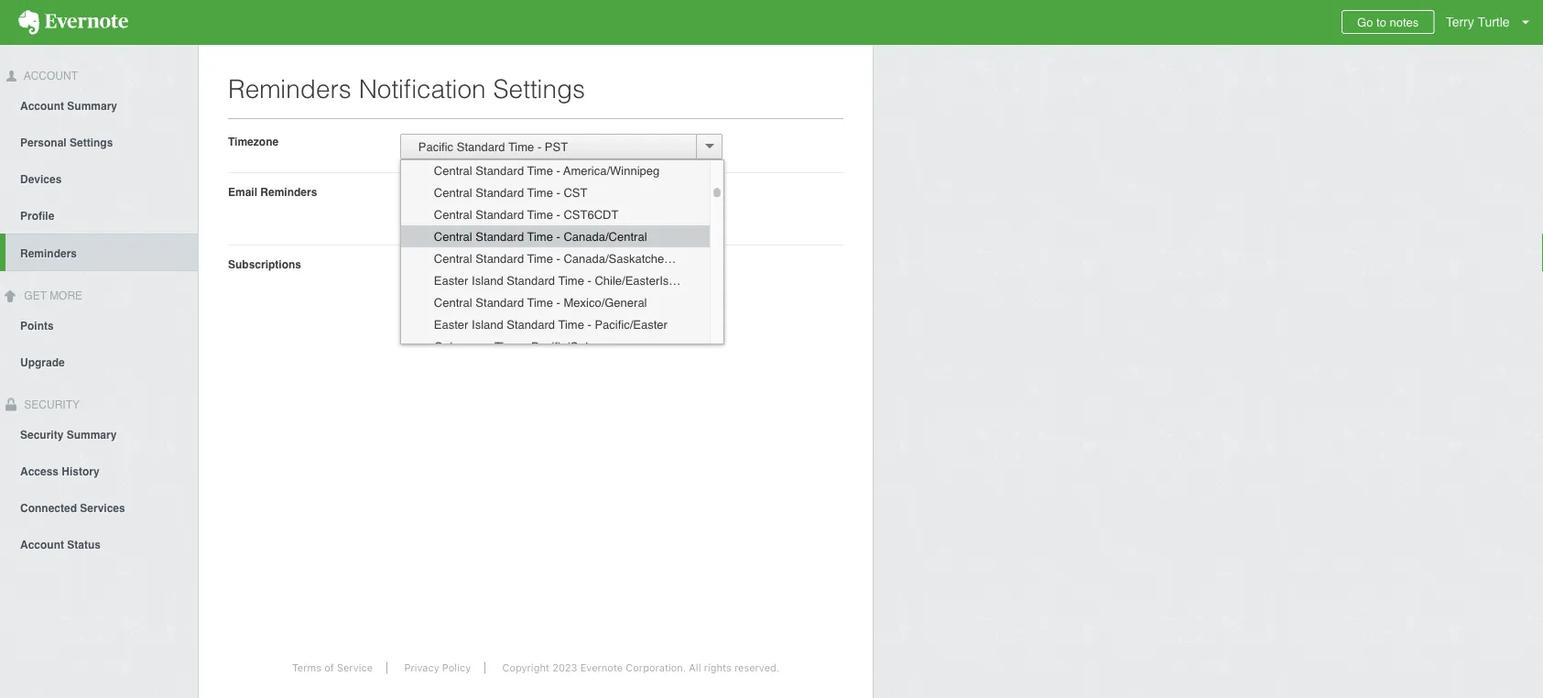 Task type: vqa. For each thing, say whether or not it's contained in the screenshot.
width
no



Task type: describe. For each thing, give the bounding box(es) containing it.
privacy policy
[[404, 662, 471, 674]]

evernote link
[[0, 0, 147, 45]]

upcoming
[[578, 186, 626, 198]]

go
[[1358, 15, 1374, 29]]

terms of service
[[292, 662, 373, 674]]

1 vertical spatial reminders
[[260, 186, 317, 198]]

summary for account summary
[[67, 100, 117, 112]]

mexico/general
[[564, 295, 647, 309]]

email reminders
[[228, 186, 317, 198]]

your
[[554, 186, 575, 198]]

reserved.
[[735, 662, 780, 674]]

connected
[[20, 501, 77, 514]]

personal
[[20, 136, 67, 149]]

settings inside "link"
[[70, 136, 113, 149]]

summary for security summary
[[67, 428, 117, 441]]

terms of service link
[[278, 662, 388, 674]]

account summary link
[[0, 87, 198, 123]]

personal settings link
[[0, 123, 198, 160]]

policy
[[442, 662, 471, 674]]

1 vertical spatial of
[[324, 662, 334, 674]]

galapagos
[[434, 339, 492, 353]]

central standard time - america/winnipeg central standard time - cst central standard time - cst6cdt central standard time - canada/central central standard time - canada/saskatchewan easter island standard time - chile/easterisland central standard time - mexico/general easter island standard time - pacific/easter galapagos time - pacific/galapagos
[[424, 164, 692, 353]]

6 central from the top
[[434, 295, 472, 309]]

get for get reminder emails
[[420, 214, 438, 227]]

evernote
[[580, 662, 623, 674]]

security summary link
[[0, 415, 198, 452]]

copyright 2023 evernote corporation. all rights reserved.
[[502, 662, 780, 674]]

subscriptions
[[228, 258, 301, 271]]

2 island from the top
[[472, 317, 504, 331]]

3 central from the top
[[434, 207, 472, 221]]

access history link
[[0, 452, 198, 489]]

you
[[454, 186, 471, 198]]

get for get more
[[24, 289, 47, 302]]

points
[[20, 319, 54, 332]]

daily
[[483, 186, 506, 198]]

copyright
[[502, 662, 550, 674]]

1 island from the top
[[472, 273, 504, 287]]

services
[[80, 501, 125, 514]]

notification
[[359, 74, 486, 104]]

pacific standard time - pst
[[409, 140, 568, 153]]

4 central from the top
[[434, 229, 472, 243]]

profile link
[[0, 197, 198, 233]]

emails
[[488, 214, 519, 227]]

privacy policy link
[[391, 662, 486, 674]]

reminders for reminders link
[[20, 247, 77, 260]]

upgrade
[[20, 356, 65, 369]]

account status
[[20, 538, 101, 551]]

account status link
[[0, 525, 198, 562]]

access history
[[20, 465, 100, 478]]

upgrade link
[[0, 343, 198, 380]]

personal settings
[[20, 136, 113, 149]]

terry turtle link
[[1442, 0, 1544, 45]]

rights
[[704, 662, 732, 674]]

notes
[[1390, 15, 1419, 29]]



Task type: locate. For each thing, give the bounding box(es) containing it.
reminders up timezone at the top left
[[228, 74, 352, 104]]

settings
[[493, 74, 585, 104], [70, 136, 113, 149]]

of
[[542, 186, 551, 198], [324, 662, 334, 674]]

reminders right email
[[260, 186, 317, 198]]

1 horizontal spatial settings
[[493, 74, 585, 104]]

america/winnipeg
[[563, 164, 660, 177]]

get reminder emails
[[420, 214, 519, 227]]

0 vertical spatial of
[[542, 186, 551, 198]]

reminders for reminders notification settings
[[228, 74, 352, 104]]

1 horizontal spatial get
[[420, 214, 438, 227]]

security up access
[[20, 428, 64, 441]]

1 vertical spatial summary
[[67, 428, 117, 441]]

to
[[1377, 15, 1387, 29]]

canada/saskatchewan
[[564, 251, 686, 265]]

settings up devices link
[[70, 136, 113, 149]]

pst
[[545, 140, 568, 153]]

summary up access history link
[[67, 428, 117, 441]]

central
[[434, 164, 472, 177], [434, 186, 472, 199], [434, 207, 472, 221], [434, 229, 472, 243], [434, 251, 472, 265], [434, 295, 472, 309]]

evernote image
[[0, 10, 147, 35]]

pacific/easter
[[595, 317, 668, 331]]

0 horizontal spatial settings
[[70, 136, 113, 149]]

reminder
[[441, 214, 485, 227]]

more
[[50, 289, 83, 302]]

0 vertical spatial get
[[420, 214, 438, 227]]

1 vertical spatial account
[[20, 100, 64, 112]]

reminders
[[228, 74, 352, 104], [260, 186, 317, 198], [20, 247, 77, 260]]

we'll send you a daily digest of your upcoming reminders.
[[400, 186, 685, 198]]

0 vertical spatial island
[[472, 273, 504, 287]]

digest
[[509, 186, 538, 198]]

1 easter from the top
[[434, 273, 468, 287]]

profile
[[20, 210, 54, 222]]

2 vertical spatial account
[[20, 538, 64, 551]]

security
[[21, 398, 80, 411], [20, 428, 64, 441]]

account inside "link"
[[20, 100, 64, 112]]

easter
[[434, 273, 468, 287], [434, 317, 468, 331]]

of left your
[[542, 186, 551, 198]]

get more
[[21, 289, 83, 302]]

1 vertical spatial settings
[[70, 136, 113, 149]]

terms
[[292, 662, 322, 674]]

security up security summary in the bottom left of the page
[[21, 398, 80, 411]]

2 easter from the top
[[434, 317, 468, 331]]

reminders.
[[629, 186, 685, 198]]

reminders down profile
[[20, 247, 77, 260]]

email
[[228, 186, 257, 198]]

account for account status
[[20, 538, 64, 551]]

5 central from the top
[[434, 251, 472, 265]]

easter up galapagos
[[434, 317, 468, 331]]

0 vertical spatial reminders
[[228, 74, 352, 104]]

pacific/galapagos
[[531, 339, 627, 353]]

1 vertical spatial island
[[472, 317, 504, 331]]

account for account summary
[[20, 100, 64, 112]]

access
[[20, 465, 59, 478]]

Get reminder emails checkbox
[[404, 214, 416, 226]]

a
[[474, 186, 480, 198]]

0 vertical spatial security
[[21, 398, 80, 411]]

0 vertical spatial summary
[[67, 100, 117, 112]]

of right terms
[[324, 662, 334, 674]]

1 vertical spatial easter
[[434, 317, 468, 331]]

status
[[67, 538, 101, 551]]

turtle
[[1478, 15, 1510, 29]]

canada/central
[[564, 229, 647, 243]]

island up galapagos
[[472, 317, 504, 331]]

1 central from the top
[[434, 164, 472, 177]]

connected services
[[20, 501, 125, 514]]

island
[[472, 273, 504, 287], [472, 317, 504, 331]]

history
[[62, 465, 100, 478]]

summary up personal settings "link"
[[67, 100, 117, 112]]

service
[[337, 662, 373, 674]]

security summary
[[20, 428, 117, 441]]

get right get reminder emails checkbox
[[420, 214, 438, 227]]

get
[[420, 214, 438, 227], [24, 289, 47, 302]]

all
[[689, 662, 701, 674]]

0 horizontal spatial get
[[24, 289, 47, 302]]

account up the account summary
[[21, 70, 78, 82]]

0 vertical spatial account
[[21, 70, 78, 82]]

summary
[[67, 100, 117, 112], [67, 428, 117, 441]]

easter down reminder
[[434, 273, 468, 287]]

points link
[[0, 307, 198, 343]]

island down emails
[[472, 273, 504, 287]]

devices link
[[0, 160, 198, 197]]

connected services link
[[0, 489, 198, 525]]

time
[[508, 140, 534, 153], [527, 164, 553, 177], [527, 186, 553, 199], [527, 207, 553, 221], [527, 229, 553, 243], [527, 251, 553, 265], [558, 273, 584, 287], [527, 295, 553, 309], [558, 317, 584, 331], [495, 339, 521, 353]]

reminders link
[[5, 233, 198, 271]]

corporation.
[[626, 662, 686, 674]]

2023
[[553, 662, 578, 674]]

settings up pst on the top of the page
[[493, 74, 585, 104]]

1 vertical spatial get
[[24, 289, 47, 302]]

privacy
[[404, 662, 439, 674]]

cst6cdt
[[564, 207, 619, 221]]

terry
[[1446, 15, 1475, 29]]

get up "points"
[[24, 289, 47, 302]]

2 vertical spatial reminders
[[20, 247, 77, 260]]

standard
[[457, 140, 505, 153], [476, 164, 524, 177], [476, 186, 524, 199], [476, 207, 524, 221], [476, 229, 524, 243], [476, 251, 524, 265], [507, 273, 555, 287], [476, 295, 524, 309], [507, 317, 555, 331]]

2 central from the top
[[434, 186, 472, 199]]

reminders notification settings
[[228, 74, 585, 104]]

-
[[538, 140, 542, 153], [557, 164, 560, 177], [557, 186, 560, 199], [557, 207, 560, 221], [557, 229, 560, 243], [557, 251, 560, 265], [588, 273, 592, 287], [557, 295, 560, 309], [588, 317, 592, 331], [524, 339, 528, 353]]

timezone
[[228, 135, 279, 148]]

account up personal
[[20, 100, 64, 112]]

account down connected
[[20, 538, 64, 551]]

devices
[[20, 173, 62, 186]]

account
[[21, 70, 78, 82], [20, 100, 64, 112], [20, 538, 64, 551]]

send
[[427, 186, 450, 198]]

0 horizontal spatial of
[[324, 662, 334, 674]]

0 vertical spatial settings
[[493, 74, 585, 104]]

account for account
[[21, 70, 78, 82]]

chile/easterisland
[[595, 273, 692, 287]]

0 vertical spatial easter
[[434, 273, 468, 287]]

pacific
[[418, 140, 454, 153]]

go to notes link
[[1342, 10, 1435, 34]]

go to notes
[[1358, 15, 1419, 29]]

terry turtle
[[1446, 15, 1510, 29]]

security for security
[[21, 398, 80, 411]]

1 horizontal spatial of
[[542, 186, 551, 198]]

security for security summary
[[20, 428, 64, 441]]

we'll
[[400, 186, 424, 198]]

account summary
[[20, 100, 117, 112]]

summary inside "link"
[[67, 100, 117, 112]]

cst
[[564, 186, 588, 199]]

1 vertical spatial security
[[20, 428, 64, 441]]



